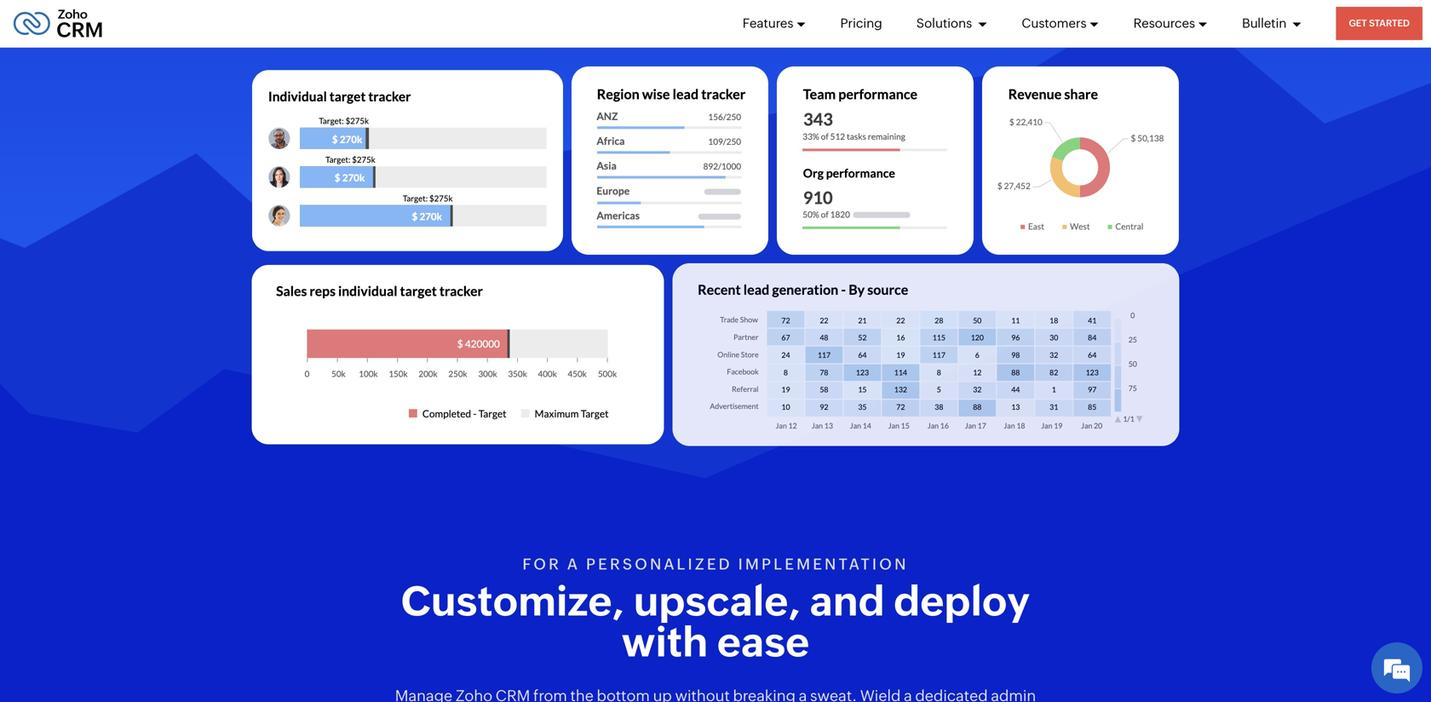 Task type: locate. For each thing, give the bounding box(es) containing it.
with
[[768, 13, 800, 30], [622, 619, 708, 666]]

with left zoho
[[768, 13, 800, 30]]

and
[[810, 578, 885, 625]]

pricing
[[841, 16, 883, 31]]

features link
[[743, 0, 807, 47]]

ease
[[717, 619, 810, 666]]

to
[[571, 13, 585, 30]]

1 horizontal spatial with
[[768, 13, 800, 30]]

0 horizontal spatial with
[[622, 619, 708, 666]]

with down personalized at the bottom of page
[[622, 619, 708, 666]]

bulletin
[[1243, 16, 1290, 31]]

crm
[[843, 13, 878, 30]]

get
[[1349, 18, 1368, 29]]

for a personalized implementation customize, upscale, and deploy with ease
[[401, 556, 1031, 666]]

depth
[[661, 13, 705, 30]]

zoho
[[803, 13, 840, 30]]

resources link
[[1134, 0, 1209, 47]]

get
[[588, 13, 613, 30]]

zoho crm logo image
[[13, 5, 103, 42]]

started
[[1370, 18, 1410, 29]]

individual tracker image
[[252, 67, 563, 255]]

1 vertical spatial with
[[622, 619, 708, 666]]

resources
[[1134, 16, 1196, 31]]



Task type: vqa. For each thing, say whether or not it's contained in the screenshot.
text box
no



Task type: describe. For each thing, give the bounding box(es) containing it.
customize,
[[401, 578, 625, 625]]

how to get the in-depth insights with zoho crm
[[535, 13, 878, 30]]

solutions link
[[917, 0, 988, 47]]

for
[[523, 556, 562, 573]]

performance tracker image
[[777, 67, 974, 255]]

get started link
[[1337, 7, 1423, 40]]

lead gen by source image
[[673, 263, 1180, 446]]

upscale,
[[634, 578, 801, 625]]

insights
[[708, 13, 765, 30]]

deploy
[[894, 578, 1031, 625]]

implementation
[[739, 556, 909, 573]]

revenue share image
[[983, 67, 1180, 255]]

a
[[567, 556, 581, 573]]

solutions
[[917, 16, 975, 31]]

personalized
[[586, 556, 733, 573]]

features
[[743, 16, 794, 31]]

overall tracker image
[[252, 263, 664, 446]]

bulletin link
[[1243, 0, 1303, 47]]

how
[[535, 13, 568, 30]]

regional tracker image
[[572, 67, 769, 255]]

customers
[[1022, 16, 1087, 31]]

with inside for a personalized implementation customize, upscale, and deploy with ease
[[622, 619, 708, 666]]

pricing link
[[841, 0, 883, 47]]

0 vertical spatial with
[[768, 13, 800, 30]]

the
[[616, 13, 639, 30]]

in-
[[642, 13, 661, 30]]

get started
[[1349, 18, 1410, 29]]



